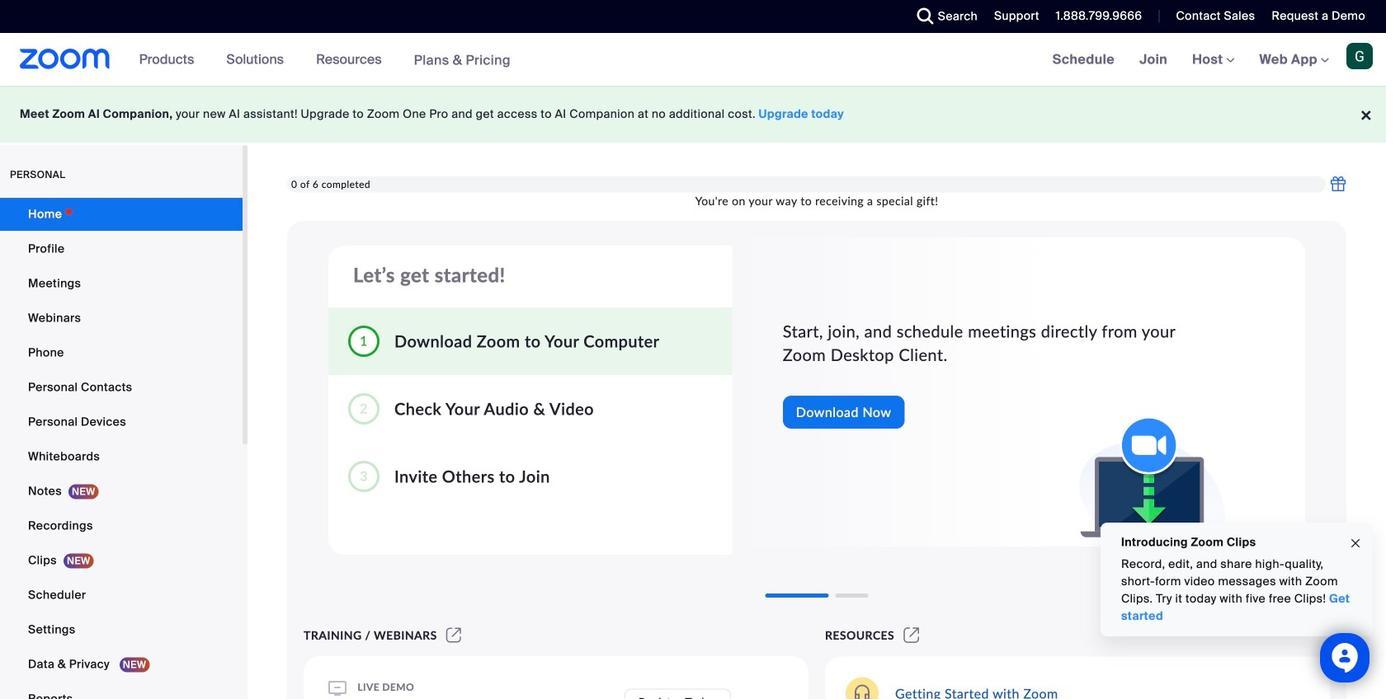Task type: vqa. For each thing, say whether or not it's contained in the screenshot.
Edit associated with Email
no



Task type: locate. For each thing, give the bounding box(es) containing it.
window new image
[[901, 629, 922, 643]]

product information navigation
[[127, 33, 523, 87]]

personal menu menu
[[0, 198, 243, 700]]

meetings navigation
[[1040, 33, 1386, 87]]

close image
[[1349, 534, 1362, 553]]

footer
[[0, 86, 1386, 143]]

banner
[[0, 33, 1386, 87]]



Task type: describe. For each thing, give the bounding box(es) containing it.
window new image
[[444, 629, 464, 643]]

zoom logo image
[[20, 49, 110, 69]]

profile picture image
[[1346, 43, 1373, 69]]



